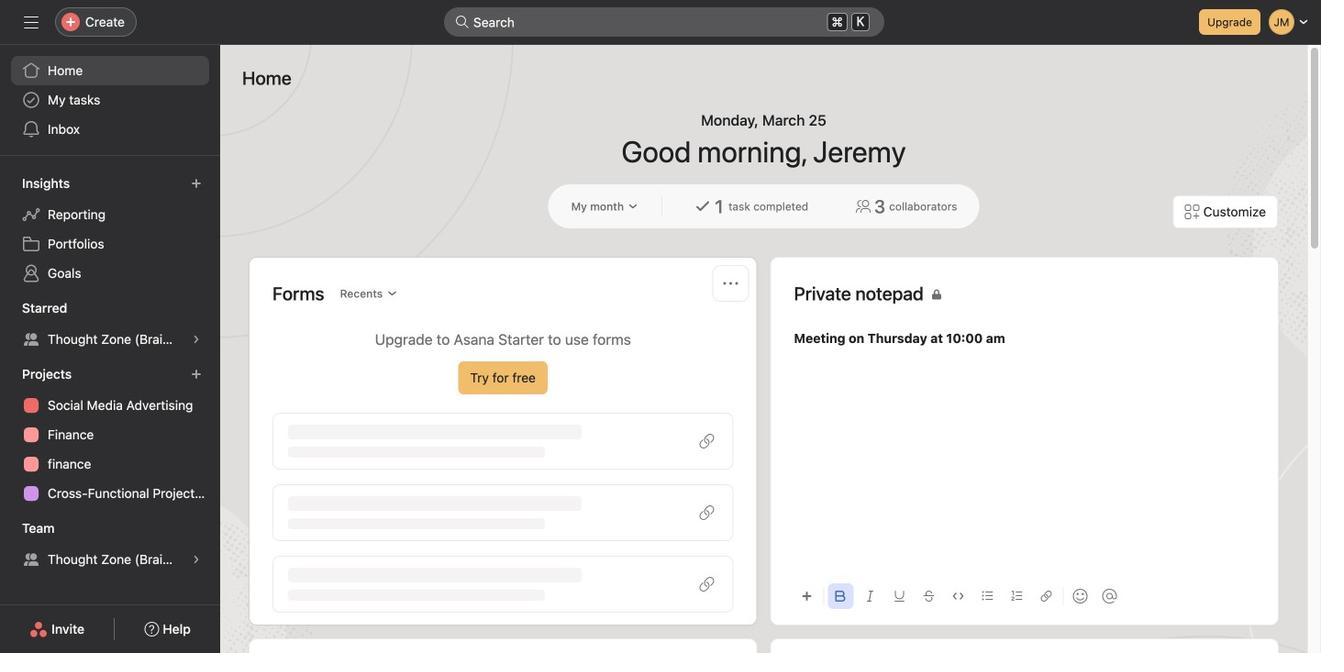 Task type: describe. For each thing, give the bounding box(es) containing it.
insert an object image
[[801, 591, 812, 602]]

hide sidebar image
[[24, 15, 39, 29]]

new insights image
[[191, 178, 202, 189]]

global element
[[0, 45, 220, 155]]

bold image
[[835, 591, 846, 602]]

emoji image
[[1073, 589, 1088, 604]]

Search tasks, projects, and more text field
[[444, 7, 884, 37]]

starred element
[[0, 292, 220, 358]]

prominent image
[[455, 15, 470, 29]]

link image
[[1041, 591, 1052, 602]]

see details, thought zone (brainstorm space) image for teams 'element'
[[191, 554, 202, 565]]

underline image
[[894, 591, 905, 602]]

strikethrough image
[[923, 591, 934, 602]]



Task type: locate. For each thing, give the bounding box(es) containing it.
projects element
[[0, 358, 220, 512]]

see details, thought zone (brainstorm space) image
[[191, 334, 202, 345], [191, 554, 202, 565]]

None field
[[444, 7, 884, 37]]

see details, thought zone (brainstorm space) image inside starred element
[[191, 334, 202, 345]]

toolbar
[[794, 575, 1255, 617]]

0 vertical spatial see details, thought zone (brainstorm space) image
[[191, 334, 202, 345]]

italics image
[[865, 591, 876, 602]]

1 vertical spatial see details, thought zone (brainstorm space) image
[[191, 554, 202, 565]]

teams element
[[0, 512, 220, 578]]

bulleted list image
[[982, 591, 993, 602]]

insights element
[[0, 167, 220, 292]]

see details, thought zone (brainstorm space) image inside teams 'element'
[[191, 554, 202, 565]]

new project or portfolio image
[[191, 369, 202, 380]]

see details, thought zone (brainstorm space) image for starred element
[[191, 334, 202, 345]]

1 see details, thought zone (brainstorm space) image from the top
[[191, 334, 202, 345]]

at mention image
[[1102, 589, 1117, 604]]

2 see details, thought zone (brainstorm space) image from the top
[[191, 554, 202, 565]]

numbered list image
[[1012, 591, 1023, 602]]

code image
[[953, 591, 964, 602]]



Task type: vqa. For each thing, say whether or not it's contained in the screenshot.
italics icon
yes



